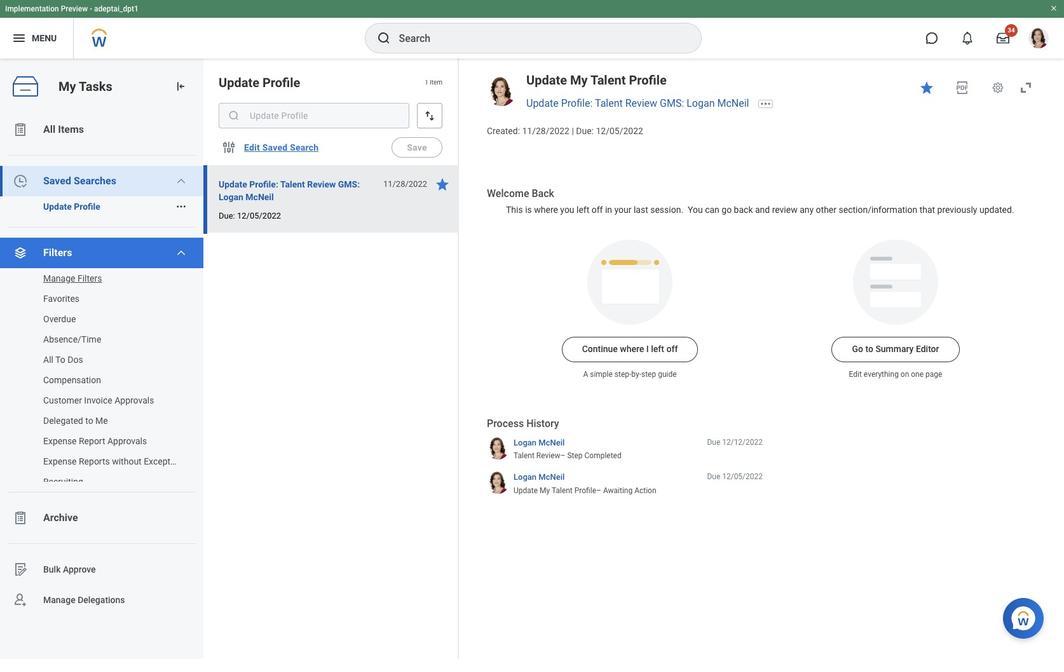 Task type: vqa. For each thing, say whether or not it's contained in the screenshot.
second Time from the bottom of the All Supported Payroll Retro Transaction Types* ELEMENT
no



Task type: locate. For each thing, give the bounding box(es) containing it.
1 vertical spatial left
[[651, 344, 664, 354]]

update profile down "saved searches"
[[43, 202, 100, 212]]

welcome back this is where you left off in your last session.  you can go back and review any other section/information that previously updated.
[[487, 187, 1014, 215]]

logan
[[687, 98, 715, 110], [219, 192, 243, 202], [514, 438, 537, 447], [514, 473, 537, 482]]

1 vertical spatial clipboard image
[[13, 511, 28, 526]]

update
[[526, 72, 567, 88], [219, 75, 259, 90], [526, 98, 559, 110], [219, 179, 247, 189], [43, 202, 72, 212], [514, 486, 538, 495]]

where down back
[[534, 204, 558, 215]]

view printable version (pdf) image
[[955, 80, 970, 95]]

approvals right invoice
[[115, 395, 154, 406]]

all left the items
[[43, 123, 55, 135]]

menu banner
[[0, 0, 1064, 58]]

0 horizontal spatial filters
[[43, 247, 72, 259]]

1 vertical spatial update profile: talent review gms: logan mcneil
[[219, 179, 360, 202]]

favorites
[[43, 294, 79, 304]]

all to dos
[[43, 355, 83, 365]]

1 horizontal spatial filters
[[78, 273, 102, 284]]

11/28/2022
[[522, 126, 570, 136], [383, 179, 427, 189]]

archive button
[[0, 503, 203, 533]]

2 list from the top
[[0, 266, 203, 495]]

expense up recruiting
[[43, 457, 77, 467]]

update profile
[[219, 75, 300, 90], [43, 202, 100, 212]]

due left '12/12/2022'
[[707, 438, 721, 447]]

12/05/2022 inside item list element
[[237, 211, 281, 221]]

2 horizontal spatial review
[[625, 98, 657, 110]]

delegated to me button
[[0, 408, 191, 434]]

– left "step"
[[561, 452, 566, 460]]

process
[[487, 418, 524, 430]]

1 vertical spatial filters
[[78, 273, 102, 284]]

star image
[[435, 177, 450, 192]]

my down talent review – step completed
[[540, 486, 550, 495]]

related actions image
[[175, 201, 187, 212]]

1 vertical spatial edit
[[849, 370, 862, 379]]

to left 'me' at the left bottom of page
[[85, 416, 93, 426]]

expense down delegated
[[43, 436, 77, 446]]

where left 'i'
[[620, 344, 644, 354]]

12/05/2022 inside process history "region"
[[722, 473, 763, 481]]

1 horizontal spatial off
[[667, 344, 678, 354]]

update profile: talent review gms: logan mcneil down update my talent profile at the top
[[526, 98, 749, 110]]

1 vertical spatial 12/05/2022
[[237, 211, 281, 221]]

profile
[[629, 72, 667, 88], [263, 75, 300, 90], [74, 202, 100, 212], [575, 486, 596, 495]]

0 vertical spatial due
[[707, 438, 721, 447]]

1 vertical spatial off
[[667, 344, 678, 354]]

1 clipboard image from the top
[[13, 122, 28, 137]]

update inside my tasks element
[[43, 202, 72, 212]]

i
[[646, 344, 649, 354]]

0 vertical spatial filters
[[43, 247, 72, 259]]

chevron down image down the related actions image
[[176, 248, 186, 258]]

favorites button
[[0, 286, 191, 312]]

0 vertical spatial all
[[43, 123, 55, 135]]

1 vertical spatial approvals
[[107, 436, 147, 446]]

filters inside manage filters button
[[78, 273, 102, 284]]

0 horizontal spatial –
[[561, 452, 566, 460]]

1 horizontal spatial edit
[[849, 370, 862, 379]]

chevron down image for saved searches
[[176, 176, 186, 186]]

my up |
[[570, 72, 588, 88]]

left
[[577, 204, 590, 215], [651, 344, 664, 354]]

list containing manage filters
[[0, 266, 203, 495]]

12/05/2022 down '12/12/2022'
[[722, 473, 763, 481]]

my
[[570, 72, 588, 88], [58, 79, 76, 94], [540, 486, 550, 495]]

2 vertical spatial 12/05/2022
[[722, 473, 763, 481]]

logan mcneil button
[[514, 437, 565, 448], [514, 472, 565, 483]]

edit for edit saved search
[[244, 142, 260, 153]]

0 vertical spatial 12/05/2022
[[596, 126, 643, 136]]

to inside my tasks element
[[85, 416, 93, 426]]

clipboard image for archive
[[13, 511, 28, 526]]

2 vertical spatial review
[[536, 452, 561, 460]]

1 horizontal spatial to
[[866, 344, 874, 354]]

update profile: talent review gms: logan mcneil down "edit saved search"
[[219, 179, 360, 202]]

review down search
[[307, 179, 336, 189]]

talent down update my talent profile at the top
[[595, 98, 623, 110]]

0 horizontal spatial edit
[[244, 142, 260, 153]]

1 vertical spatial all
[[43, 355, 53, 365]]

save button
[[392, 137, 443, 158]]

go to summary editor button
[[832, 337, 960, 363]]

2 due from the top
[[707, 473, 721, 481]]

0 vertical spatial left
[[577, 204, 590, 215]]

1 list from the top
[[0, 114, 203, 615]]

1 vertical spatial due
[[707, 473, 721, 481]]

guide
[[658, 370, 677, 379]]

due
[[707, 438, 721, 447], [707, 473, 721, 481]]

edit down go
[[849, 370, 862, 379]]

filters inside filters dropdown button
[[43, 247, 72, 259]]

0 vertical spatial clipboard image
[[13, 122, 28, 137]]

edit right configure 'icon' on the top of page
[[244, 142, 260, 153]]

all left to
[[43, 355, 53, 365]]

0 vertical spatial logan mcneil
[[514, 438, 565, 447]]

0 vertical spatial due:
[[576, 126, 594, 136]]

0 horizontal spatial where
[[534, 204, 558, 215]]

1 vertical spatial –
[[596, 486, 601, 495]]

rename image
[[13, 562, 28, 577]]

off inside welcome back this is where you left off in your last session.  you can go back and review any other section/information that previously updated.
[[592, 204, 603, 215]]

overdue
[[43, 314, 76, 324]]

profile inside update profile button
[[74, 202, 100, 212]]

0 vertical spatial chevron down image
[[176, 176, 186, 186]]

saved right clock check image
[[43, 175, 71, 187]]

my tasks element
[[0, 58, 203, 659]]

talent
[[591, 72, 626, 88], [595, 98, 623, 110], [280, 179, 305, 189], [514, 452, 535, 460], [552, 486, 573, 495]]

profile inside item list element
[[263, 75, 300, 90]]

0 horizontal spatial saved
[[43, 175, 71, 187]]

my inside process history "region"
[[540, 486, 550, 495]]

all for all to dos
[[43, 355, 53, 365]]

manage delegations link
[[0, 585, 203, 615]]

1 vertical spatial saved
[[43, 175, 71, 187]]

left right 'i'
[[651, 344, 664, 354]]

1 horizontal spatial where
[[620, 344, 644, 354]]

1 vertical spatial profile:
[[249, 179, 278, 189]]

update profile up search image
[[219, 75, 300, 90]]

update my talent profile
[[526, 72, 667, 88]]

0 vertical spatial where
[[534, 204, 558, 215]]

logan mcneil button down talent review – step completed
[[514, 472, 565, 483]]

saved inside dropdown button
[[43, 175, 71, 187]]

expense inside expense report approvals button
[[43, 436, 77, 446]]

my left tasks
[[58, 79, 76, 94]]

mcneil inside update profile: talent review gms: logan mcneil
[[246, 192, 274, 202]]

review left "step"
[[536, 452, 561, 460]]

menu button
[[0, 18, 73, 58]]

2 logan mcneil button from the top
[[514, 472, 565, 483]]

0 vertical spatial logan mcneil button
[[514, 437, 565, 448]]

preview
[[61, 4, 88, 13]]

11/28/2022 left |
[[522, 126, 570, 136]]

1 vertical spatial logan mcneil button
[[514, 472, 565, 483]]

manage down bulk
[[43, 595, 75, 605]]

12/05/2022 down update profile: talent review gms: logan mcneil link
[[596, 126, 643, 136]]

11/28/2022 left star image in the left top of the page
[[383, 179, 427, 189]]

Search Workday  search field
[[399, 24, 675, 52]]

off right 'i'
[[667, 344, 678, 354]]

to right go
[[866, 344, 874, 354]]

0 horizontal spatial update profile: talent review gms: logan mcneil
[[219, 179, 360, 202]]

profile logan mcneil image
[[1029, 28, 1049, 51]]

profile: up due: 12/05/2022
[[249, 179, 278, 189]]

1 vertical spatial update profile
[[43, 202, 100, 212]]

chevron down image inside saved searches dropdown button
[[176, 176, 186, 186]]

0 horizontal spatial gms:
[[338, 179, 360, 189]]

absence/time button
[[0, 327, 191, 352]]

0 vertical spatial –
[[561, 452, 566, 460]]

saved left search
[[262, 142, 288, 153]]

clock check image
[[13, 174, 28, 189]]

compensation
[[43, 375, 101, 385]]

edit for edit everything on one page
[[849, 370, 862, 379]]

update down "saved searches"
[[43, 202, 72, 212]]

1 horizontal spatial update profile
[[219, 75, 300, 90]]

2 logan mcneil from the top
[[514, 473, 565, 482]]

due for due 12/12/2022
[[707, 438, 721, 447]]

clipboard image inside all items button
[[13, 122, 28, 137]]

approvals for customer invoice approvals
[[115, 395, 154, 406]]

2 manage from the top
[[43, 595, 75, 605]]

1 horizontal spatial profile:
[[561, 98, 593, 110]]

update profile button
[[0, 194, 170, 219]]

0 horizontal spatial profile:
[[249, 179, 278, 189]]

1 vertical spatial logan mcneil
[[514, 473, 565, 482]]

logan mcneil down history
[[514, 438, 565, 447]]

1 horizontal spatial review
[[536, 452, 561, 460]]

approvals
[[115, 395, 154, 406], [107, 436, 147, 446]]

1 horizontal spatial my
[[540, 486, 550, 495]]

logan mcneil for review
[[514, 438, 565, 447]]

1 vertical spatial 11/28/2022
[[383, 179, 427, 189]]

logan mcneil
[[514, 438, 565, 447], [514, 473, 565, 482]]

2 all from the top
[[43, 355, 53, 365]]

sort image
[[423, 109, 436, 122]]

2 horizontal spatial 12/05/2022
[[722, 473, 763, 481]]

0 vertical spatial to
[[866, 344, 874, 354]]

everything
[[864, 370, 899, 379]]

0 horizontal spatial left
[[577, 204, 590, 215]]

chevron down image up the related actions image
[[176, 176, 186, 186]]

expense for expense report approvals
[[43, 436, 77, 446]]

filters
[[43, 247, 72, 259], [78, 273, 102, 284]]

1 vertical spatial chevron down image
[[176, 248, 186, 258]]

clipboard image
[[13, 122, 28, 137], [13, 511, 28, 526]]

logan mcneil down talent review – step completed
[[514, 473, 565, 482]]

back
[[532, 187, 554, 199]]

0 vertical spatial approvals
[[115, 395, 154, 406]]

justify image
[[11, 31, 27, 46]]

34 button
[[989, 24, 1018, 52]]

logan mcneil button down history
[[514, 437, 565, 448]]

0 vertical spatial expense
[[43, 436, 77, 446]]

0 vertical spatial manage
[[43, 273, 75, 284]]

expense inside expense reports without exceptions button
[[43, 457, 77, 467]]

is
[[525, 204, 532, 215]]

manage delegations
[[43, 595, 125, 605]]

clipboard image inside archive "button"
[[13, 511, 28, 526]]

due: right the related actions image
[[219, 211, 235, 221]]

2 expense from the top
[[43, 457, 77, 467]]

to for summary
[[866, 344, 874, 354]]

1 manage from the top
[[43, 273, 75, 284]]

0 horizontal spatial 12/05/2022
[[237, 211, 281, 221]]

1 horizontal spatial 11/28/2022
[[522, 126, 570, 136]]

manage filters button
[[0, 266, 191, 291]]

1 expense from the top
[[43, 436, 77, 446]]

update up the created: 11/28/2022 | due: 12/05/2022
[[526, 98, 559, 110]]

to for me
[[85, 416, 93, 426]]

1 horizontal spatial –
[[596, 486, 601, 495]]

customer
[[43, 395, 82, 406]]

None text field
[[219, 103, 409, 128]]

1 logan mcneil button from the top
[[514, 437, 565, 448]]

update up search image
[[219, 75, 259, 90]]

edit inside button
[[244, 142, 260, 153]]

1 due from the top
[[707, 438, 721, 447]]

manage inside button
[[43, 273, 75, 284]]

1 vertical spatial manage
[[43, 595, 75, 605]]

1 all from the top
[[43, 123, 55, 135]]

1 vertical spatial gms:
[[338, 179, 360, 189]]

gms:
[[660, 98, 684, 110], [338, 179, 360, 189]]

update profile: talent review gms: logan mcneil button
[[219, 177, 376, 205]]

bulk approve link
[[0, 554, 203, 585]]

0 vertical spatial update profile: talent review gms: logan mcneil
[[526, 98, 749, 110]]

all items
[[43, 123, 84, 135]]

due:
[[576, 126, 594, 136], [219, 211, 235, 221]]

0 vertical spatial update profile
[[219, 75, 300, 90]]

2 clipboard image from the top
[[13, 511, 28, 526]]

profile:
[[561, 98, 593, 110], [249, 179, 278, 189]]

0 horizontal spatial to
[[85, 416, 93, 426]]

clipboard image left archive at the left of page
[[13, 511, 28, 526]]

– left awaiting
[[596, 486, 601, 495]]

0 horizontal spatial off
[[592, 204, 603, 215]]

all to dos button
[[0, 347, 191, 373]]

chevron down image for filters
[[176, 248, 186, 258]]

1 vertical spatial to
[[85, 416, 93, 426]]

2 chevron down image from the top
[[176, 248, 186, 258]]

0 horizontal spatial update profile
[[43, 202, 100, 212]]

profile: up |
[[561, 98, 593, 110]]

editor
[[916, 344, 939, 354]]

12/05/2022 for due 12/05/2022
[[722, 473, 763, 481]]

gear image
[[992, 81, 1005, 94]]

chevron down image inside filters dropdown button
[[176, 248, 186, 258]]

chevron down image
[[176, 176, 186, 186], [176, 248, 186, 258]]

1 vertical spatial where
[[620, 344, 644, 354]]

manage up favorites
[[43, 273, 75, 284]]

go
[[852, 344, 863, 354]]

expense reports without exceptions
[[43, 457, 187, 467]]

saved searches
[[43, 175, 116, 187]]

1 vertical spatial due:
[[219, 211, 235, 221]]

review down update my talent profile at the top
[[625, 98, 657, 110]]

to
[[55, 355, 65, 365]]

item
[[430, 79, 443, 86]]

edit
[[244, 142, 260, 153], [849, 370, 862, 379]]

approvals up without
[[107, 436, 147, 446]]

1 horizontal spatial left
[[651, 344, 664, 354]]

update profile: talent review gms: logan mcneil inside button
[[219, 179, 360, 202]]

update down talent review – step completed
[[514, 486, 538, 495]]

list
[[0, 114, 203, 615], [0, 266, 203, 495]]

process history region
[[487, 417, 763, 500]]

talent down "edit saved search"
[[280, 179, 305, 189]]

filters up the manage filters at the top left of page
[[43, 247, 72, 259]]

12/05/2022 down update profile: talent review gms: logan mcneil button
[[237, 211, 281, 221]]

my for update my talent profile
[[570, 72, 588, 88]]

1 vertical spatial review
[[307, 179, 336, 189]]

0 horizontal spatial 11/28/2022
[[383, 179, 427, 189]]

close environment banner image
[[1050, 4, 1058, 12]]

update my talent profile – awaiting action
[[514, 486, 656, 495]]

continue where i left off
[[582, 344, 678, 354]]

update up due: 12/05/2022
[[219, 179, 247, 189]]

1 chevron down image from the top
[[176, 176, 186, 186]]

off left "in"
[[592, 204, 603, 215]]

1 vertical spatial expense
[[43, 457, 77, 467]]

this
[[506, 204, 523, 215]]

left right you
[[577, 204, 590, 215]]

profile: inside update profile: talent review gms: logan mcneil button
[[249, 179, 278, 189]]

1 logan mcneil from the top
[[514, 438, 565, 447]]

filters up favorites button
[[78, 273, 102, 284]]

in
[[605, 204, 612, 215]]

without
[[112, 457, 142, 467]]

due: right |
[[576, 126, 594, 136]]

1 horizontal spatial update profile: talent review gms: logan mcneil
[[526, 98, 749, 110]]

0 vertical spatial 11/28/2022
[[522, 126, 570, 136]]

0 vertical spatial off
[[592, 204, 603, 215]]

2 horizontal spatial my
[[570, 72, 588, 88]]

by-
[[632, 370, 642, 379]]

review
[[625, 98, 657, 110], [307, 179, 336, 189], [536, 452, 561, 460]]

1 horizontal spatial gms:
[[660, 98, 684, 110]]

manage filters
[[43, 273, 102, 284]]

0 horizontal spatial due:
[[219, 211, 235, 221]]

simple
[[590, 370, 613, 379]]

1 horizontal spatial saved
[[262, 142, 288, 153]]

0 vertical spatial edit
[[244, 142, 260, 153]]

clipboard image left all items
[[13, 122, 28, 137]]

manage for manage filters
[[43, 273, 75, 284]]

can go
[[705, 204, 732, 215]]

due down due 12/12/2022
[[707, 473, 721, 481]]

employee's photo (logan mcneil) image
[[487, 77, 516, 106]]

invoice
[[84, 395, 112, 406]]

0 vertical spatial saved
[[262, 142, 288, 153]]

0 horizontal spatial review
[[307, 179, 336, 189]]



Task type: describe. For each thing, give the bounding box(es) containing it.
manage for manage delegations
[[43, 595, 75, 605]]

off inside button
[[667, 344, 678, 354]]

filters button
[[0, 238, 203, 268]]

on
[[901, 370, 909, 379]]

approve
[[63, 564, 96, 575]]

one
[[911, 370, 924, 379]]

search image
[[376, 31, 391, 46]]

created:
[[487, 126, 520, 136]]

awaiting
[[603, 486, 633, 495]]

configure image
[[221, 140, 237, 155]]

update profile inside item list element
[[219, 75, 300, 90]]

saved searches button
[[0, 166, 203, 196]]

gms: inside update profile: talent review gms: logan mcneil
[[338, 179, 360, 189]]

logan inside button
[[219, 192, 243, 202]]

items
[[58, 123, 84, 135]]

left inside button
[[651, 344, 664, 354]]

0 vertical spatial review
[[625, 98, 657, 110]]

0 vertical spatial gms:
[[660, 98, 684, 110]]

summary
[[876, 344, 914, 354]]

back
[[734, 204, 753, 215]]

talent down talent review – step completed
[[552, 486, 573, 495]]

talent review – step completed
[[514, 452, 622, 460]]

talent up update profile: talent review gms: logan mcneil link
[[591, 72, 626, 88]]

implementation preview -   adeptai_dpt1
[[5, 4, 139, 13]]

clipboard image for all items
[[13, 122, 28, 137]]

12/05/2022 for due: 12/05/2022
[[237, 211, 281, 221]]

update profile inside button
[[43, 202, 100, 212]]

action
[[635, 486, 656, 495]]

12/12/2022
[[722, 438, 763, 447]]

created: 11/28/2022 | due: 12/05/2022
[[487, 126, 643, 136]]

other
[[816, 204, 837, 215]]

fullscreen image
[[1019, 80, 1034, 95]]

report
[[79, 436, 105, 446]]

update profile: talent review gms: logan mcneil link
[[526, 98, 749, 110]]

notifications large image
[[961, 32, 974, 45]]

completed
[[585, 452, 622, 460]]

tasks
[[79, 79, 112, 94]]

user plus image
[[13, 593, 28, 608]]

customer invoice approvals
[[43, 395, 154, 406]]

any
[[800, 204, 814, 215]]

edit saved search button
[[239, 135, 324, 160]]

left inside welcome back this is where you left off in your last session.  you can go back and review any other section/information that previously updated.
[[577, 204, 590, 215]]

session.
[[651, 204, 684, 215]]

my for update my talent profile – awaiting action
[[540, 486, 550, 495]]

0 horizontal spatial my
[[58, 79, 76, 94]]

step
[[642, 370, 656, 379]]

list containing all items
[[0, 114, 203, 615]]

34
[[1008, 27, 1015, 34]]

a
[[583, 370, 588, 379]]

my tasks
[[58, 79, 112, 94]]

reports
[[79, 457, 110, 467]]

perspective image
[[13, 245, 28, 261]]

logan mcneil for my
[[514, 473, 565, 482]]

implementation
[[5, 4, 59, 13]]

last
[[634, 204, 648, 215]]

saved inside button
[[262, 142, 288, 153]]

due for due 12/05/2022
[[707, 473, 721, 481]]

search image
[[228, 109, 240, 122]]

search
[[290, 142, 319, 153]]

update down search workday search field
[[526, 72, 567, 88]]

your
[[615, 204, 632, 215]]

expense for expense reports without exceptions
[[43, 457, 77, 467]]

review inside update profile: talent review gms: logan mcneil
[[307, 179, 336, 189]]

all for all items
[[43, 123, 55, 135]]

where inside button
[[620, 344, 644, 354]]

save
[[407, 142, 427, 153]]

due 12/12/2022
[[707, 438, 763, 447]]

absence/time
[[43, 334, 101, 345]]

delegated to me
[[43, 416, 108, 426]]

step
[[567, 452, 583, 460]]

and review
[[755, 204, 798, 215]]

continue
[[582, 344, 618, 354]]

transformation import image
[[174, 80, 187, 93]]

due 12/05/2022
[[707, 473, 763, 481]]

exceptions
[[144, 457, 187, 467]]

expense report approvals
[[43, 436, 147, 446]]

logan mcneil button for review
[[514, 437, 565, 448]]

adeptai_dpt1
[[94, 4, 139, 13]]

|
[[572, 126, 574, 136]]

star image
[[919, 80, 935, 95]]

process history
[[487, 418, 559, 430]]

update inside update profile: talent review gms: logan mcneil
[[219, 179, 247, 189]]

due: inside item list element
[[219, 211, 235, 221]]

updated.
[[980, 204, 1014, 215]]

recruiting
[[43, 477, 83, 487]]

update inside process history "region"
[[514, 486, 538, 495]]

that previously
[[920, 204, 978, 215]]

overdue button
[[0, 306, 191, 332]]

1
[[425, 79, 428, 86]]

bulk approve
[[43, 564, 96, 575]]

welcome
[[487, 187, 529, 199]]

review inside process history "region"
[[536, 452, 561, 460]]

delegated
[[43, 416, 83, 426]]

menu
[[32, 33, 57, 43]]

item list element
[[203, 58, 459, 659]]

0 vertical spatial profile:
[[561, 98, 593, 110]]

none text field inside item list element
[[219, 103, 409, 128]]

dos
[[68, 355, 83, 365]]

go to summary editor
[[852, 344, 939, 354]]

approvals for expense report approvals
[[107, 436, 147, 446]]

1 horizontal spatial due:
[[576, 126, 594, 136]]

profile inside process history "region"
[[575, 486, 596, 495]]

-
[[90, 4, 92, 13]]

section/information
[[839, 204, 918, 215]]

step-
[[615, 370, 632, 379]]

expense report approvals button
[[0, 429, 191, 454]]

all items button
[[0, 114, 203, 145]]

due: 12/05/2022
[[219, 211, 281, 221]]

where inside welcome back this is where you left off in your last session.  you can go back and review any other section/information that previously updated.
[[534, 204, 558, 215]]

you
[[560, 204, 575, 215]]

inbox large image
[[997, 32, 1010, 45]]

11/28/2022 inside item list element
[[383, 179, 427, 189]]

edit saved search
[[244, 142, 319, 153]]

1 horizontal spatial 12/05/2022
[[596, 126, 643, 136]]

talent down process history
[[514, 452, 535, 460]]

bulk
[[43, 564, 61, 575]]

edit everything on one page
[[849, 370, 943, 379]]

me
[[95, 416, 108, 426]]

logan mcneil button for my
[[514, 472, 565, 483]]

delegations
[[78, 595, 125, 605]]

searches
[[74, 175, 116, 187]]

talent inside update profile: talent review gms: logan mcneil
[[280, 179, 305, 189]]



